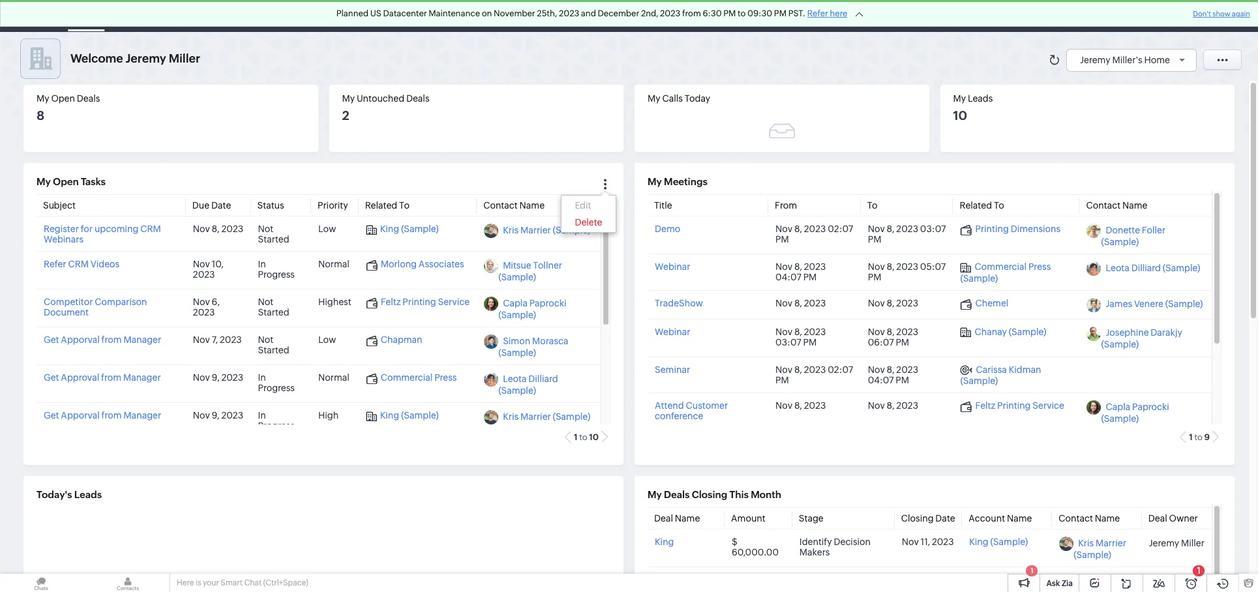 Task type: describe. For each thing, give the bounding box(es) containing it.
not for nov 8, 2023
[[258, 224, 273, 234]]

highest
[[318, 297, 351, 307]]

sales orders
[[702, 11, 755, 21]]

identify
[[800, 537, 832, 547]]

marrier for low
[[520, 225, 551, 236]]

0 horizontal spatial miller
[[169, 52, 200, 65]]

title link
[[654, 200, 672, 211]]

kris marrier (sample) link for high
[[503, 412, 591, 422]]

feltz for feltz printing service link to the top
[[381, 297, 401, 307]]

9, for get apporval from manager
[[212, 411, 220, 421]]

morlong associates
[[381, 259, 464, 270]]

from for high
[[101, 411, 122, 421]]

zia
[[1062, 579, 1073, 588]]

0 vertical spatial 03:07
[[920, 224, 946, 234]]

manager for low
[[124, 335, 161, 345]]

1 horizontal spatial nov 8, 2023 04:07 pm
[[868, 364, 918, 385]]

nov 10, 2023
[[193, 259, 224, 280]]

jeremy miller's home link
[[1080, 54, 1190, 65]]

1 vertical spatial leota dilliard (sample)
[[498, 374, 558, 396]]

to for second related to link from the left
[[994, 200, 1004, 211]]

jeremy miller's home
[[1080, 54, 1170, 65]]

projects link
[[823, 0, 878, 32]]

2023 inside nov 6, 2023
[[193, 307, 215, 318]]

6:30
[[703, 8, 722, 18]]

to for in progress
[[579, 433, 587, 442]]

amount link
[[731, 514, 766, 524]]

apporval for nov 9, 2023
[[61, 411, 100, 421]]

0 horizontal spatial tasks
[[81, 176, 106, 187]]

decision
[[834, 537, 871, 547]]

1 vertical spatial leota dilliard (sample) link
[[498, 374, 558, 396]]

attend customer conference
[[655, 401, 728, 421]]

edit delete
[[575, 200, 602, 228]]

products link
[[580, 0, 639, 32]]

register for upcoming crm webinars link
[[44, 224, 161, 245]]

nov 8, 2023 for attend customer conference
[[776, 401, 826, 411]]

related to for second related to link from the left
[[960, 200, 1004, 211]]

0 vertical spatial printing
[[975, 224, 1009, 234]]

today's
[[37, 489, 72, 500]]

josephine darakjy (sample) link
[[1101, 328, 1182, 350]]

nov inside nov 8, 2023 06:07 pm
[[868, 327, 885, 337]]

progress for king
[[258, 421, 295, 431]]

and
[[581, 8, 596, 18]]

get apporval from manager for nov 7, 2023
[[44, 335, 161, 345]]

get for high
[[44, 411, 59, 421]]

1 vertical spatial calls
[[662, 93, 683, 104]]

nov 8, 2023 02:07 pm for nov 8, 2023 03:07 pm
[[776, 224, 853, 245]]

1 horizontal spatial refer
[[807, 8, 828, 18]]

contact name for account name
[[1059, 514, 1120, 524]]

josephine darakjy (sample)
[[1101, 328, 1182, 350]]

get apporval from manager for nov 9, 2023
[[44, 411, 161, 421]]

1 vertical spatial nov 8, 2023 03:07 pm
[[776, 327, 826, 347]]

open for deals
[[51, 93, 75, 104]]

chemel
[[975, 298, 1009, 308]]

leads for today's leads
[[74, 489, 102, 500]]

(sample) inside truhlar and truhlar (sample)
[[1001, 585, 1039, 592]]

commercial press
[[381, 373, 457, 383]]

low for king (sample)
[[318, 224, 336, 234]]

$ 60,000.00
[[732, 537, 779, 558]]

mitsue tollner (sample)
[[498, 260, 562, 283]]

register
[[44, 224, 79, 234]]

high
[[318, 411, 339, 421]]

nov inside nov 6, 2023
[[193, 297, 210, 307]]

2 vertical spatial crm
[[68, 259, 89, 270]]

your
[[203, 579, 219, 588]]

marrier for nov 11, 2023
[[1096, 538, 1126, 549]]

1 horizontal spatial feltz printing service link
[[960, 401, 1064, 412]]

create menu element
[[1029, 0, 1061, 32]]

2 horizontal spatial deals
[[664, 489, 690, 500]]

planned
[[336, 8, 369, 18]]

king down account
[[969, 537, 989, 547]]

0 vertical spatial feltz printing service link
[[366, 297, 470, 309]]

tradeshow
[[655, 298, 703, 308]]

6,
[[212, 297, 220, 307]]

services
[[776, 11, 812, 21]]

get for normal
[[44, 373, 59, 383]]

capla for rightmost capla paprocki (sample) link
[[1106, 402, 1131, 412]]

capla for left capla paprocki (sample) link
[[503, 298, 528, 309]]

name for deal name link
[[675, 514, 700, 524]]

in for get approval from manager
[[258, 373, 266, 383]]

here
[[177, 579, 194, 588]]

progress for commercial
[[258, 383, 295, 394]]

due date link
[[192, 200, 231, 211]]

my for my leads 10
[[953, 93, 966, 104]]

morlong
[[381, 259, 417, 270]]

simon morasca (sample)
[[498, 336, 568, 358]]

service for feltz printing service link to the top
[[438, 297, 470, 307]]

contacts image
[[87, 574, 169, 592]]

printing dimensions
[[975, 224, 1061, 234]]

(sample) inside josephine darakjy (sample)
[[1101, 340, 1139, 350]]

king down commercial press link at the bottom left of the page
[[380, 411, 399, 421]]

analytics link
[[521, 0, 580, 32]]

today's leads
[[37, 489, 102, 500]]

09:30
[[748, 8, 772, 18]]

analytics
[[531, 11, 570, 21]]

refer crm videos link
[[44, 259, 119, 270]]

8, inside nov 8, 2023 06:07 pm
[[887, 327, 895, 337]]

2 vertical spatial king (sample)
[[969, 537, 1028, 547]]

$
[[732, 537, 738, 547]]

priority
[[318, 200, 348, 211]]

(sample) inside leota dilliard (sample)
[[498, 386, 536, 396]]

started for nov 7, 2023
[[258, 345, 289, 356]]

my untouched deals 2
[[342, 93, 430, 123]]

kris for low
[[503, 225, 519, 236]]

my for my open deals 8
[[37, 93, 49, 104]]

(sample) inside mitsue tollner (sample)
[[498, 272, 536, 283]]

my open tasks
[[37, 176, 106, 187]]

calls link
[[425, 0, 467, 32]]

0 vertical spatial leota dilliard (sample)
[[1106, 263, 1201, 274]]

0 horizontal spatial 04:07
[[776, 272, 802, 283]]

closing date link
[[901, 514, 955, 524]]

nov 8, 2023 for tradeshow
[[776, 298, 826, 308]]

2023 inside nov 10, 2023
[[193, 270, 215, 280]]

pm inside nov 8, 2023 06:07 pm
[[896, 337, 909, 347]]

not started for nov 6, 2023
[[258, 297, 289, 318]]

sales
[[702, 11, 724, 21]]

manager for high
[[124, 411, 161, 421]]

videos
[[91, 259, 119, 270]]

donette
[[1106, 225, 1140, 236]]

upgrade
[[961, 16, 999, 25]]

subject link
[[43, 200, 76, 211]]

commercial press link
[[366, 373, 457, 384]]

normal for commercial
[[318, 373, 350, 383]]

printing for the right feltz printing service link
[[997, 401, 1031, 411]]

quotes
[[650, 11, 681, 21]]

chanay
[[975, 327, 1007, 337]]

nov 8, 2023 02:07 pm for nov 8, 2023 04:07 pm
[[776, 364, 853, 385]]

10 for 1 to 10
[[589, 433, 599, 442]]

carissa
[[976, 364, 1007, 375]]

1 horizontal spatial capla paprocki (sample) link
[[1101, 402, 1169, 424]]

(sample) inside 'simon morasca (sample)'
[[498, 348, 536, 358]]

november
[[494, 8, 535, 18]]

for
[[81, 224, 93, 234]]

welcome jeremy miller
[[70, 52, 200, 65]]

my for my meetings
[[648, 176, 662, 187]]

11,
[[921, 537, 930, 547]]

create menu image
[[1036, 8, 1053, 24]]

date for due date
[[211, 200, 231, 211]]

1 to 10
[[574, 433, 599, 442]]

datacenter
[[383, 8, 427, 18]]

not started for nov 8, 2023
[[258, 224, 289, 245]]

contact name for related to
[[483, 200, 545, 211]]

commercial for commercial press (sample)
[[975, 262, 1027, 272]]

0 horizontal spatial jeremy
[[126, 52, 166, 65]]

get approval from manager link
[[44, 373, 161, 383]]

seminar
[[655, 364, 690, 375]]

orders
[[726, 11, 755, 21]]

planned us datacenter maintenance on november 25th, 2023 and december 2nd, 2023 from 6:30 pm to 09:30 pm pst. refer here
[[336, 8, 848, 18]]

from for normal
[[101, 373, 121, 383]]

in for get apporval from manager
[[258, 411, 266, 421]]

name for related to contact name link
[[520, 200, 545, 211]]

deals for 8
[[77, 93, 100, 104]]

chapman link
[[366, 335, 422, 347]]

attend
[[655, 401, 684, 411]]

kris for nov 11, 2023
[[1078, 538, 1094, 549]]

deals for 2
[[406, 93, 430, 104]]

to for first related to link from left
[[399, 200, 410, 211]]

1 horizontal spatial meetings
[[664, 176, 708, 187]]

us
[[370, 8, 381, 18]]

from for low
[[101, 335, 122, 345]]

kris for high
[[503, 412, 519, 422]]

signals element
[[1087, 0, 1112, 32]]

josephine
[[1106, 328, 1149, 338]]

demo
[[655, 224, 680, 234]]

setup element
[[1166, 0, 1192, 32]]

1 horizontal spatial 04:07
[[868, 375, 894, 385]]

deal name link
[[654, 514, 700, 524]]

webinar link for 03:07
[[655, 327, 690, 337]]

mitsue
[[503, 260, 531, 271]]

jeremy miller
[[1149, 538, 1205, 548]]

0 horizontal spatial capla paprocki (sample) link
[[498, 298, 567, 321]]

1 vertical spatial paprocki
[[1132, 402, 1169, 412]]

maintenance
[[429, 8, 480, 18]]



Task type: locate. For each thing, give the bounding box(es) containing it.
1 horizontal spatial feltz printing service
[[975, 401, 1064, 411]]

get apporval from manager link for nov 7, 2023
[[44, 335, 161, 345]]

0 vertical spatial king (sample) link
[[366, 224, 439, 235]]

manager for normal
[[123, 373, 161, 383]]

smart
[[221, 579, 243, 588]]

related to right the priority
[[365, 200, 410, 211]]

2nd,
[[641, 8, 658, 18]]

low for chapman
[[318, 335, 336, 345]]

low down the priority
[[318, 224, 336, 234]]

1 vertical spatial open
[[53, 176, 79, 187]]

1 vertical spatial leads
[[74, 489, 102, 500]]

commercial for commercial press
[[381, 373, 433, 383]]

king
[[380, 224, 399, 234], [380, 411, 399, 421], [655, 537, 674, 547], [969, 537, 989, 547]]

8, inside nov 8, 2023 05:07 pm
[[887, 262, 895, 272]]

1 truhlar from the top
[[969, 575, 999, 585]]

my inside my leads 10
[[953, 93, 966, 104]]

3 to from the left
[[994, 200, 1004, 211]]

0 vertical spatial feltz
[[381, 297, 401, 307]]

1 horizontal spatial crm
[[68, 259, 89, 270]]

capla paprocki (sample) for rightmost capla paprocki (sample) link
[[1101, 402, 1169, 424]]

0 vertical spatial capla paprocki (sample) link
[[498, 298, 567, 321]]

0 horizontal spatial crm
[[31, 9, 58, 23]]

60,000.00
[[732, 547, 779, 558]]

1 vertical spatial printing
[[403, 297, 436, 307]]

deals up deal name link
[[664, 489, 690, 500]]

1 horizontal spatial to
[[738, 8, 746, 18]]

show
[[1213, 10, 1231, 18]]

0 horizontal spatial meetings
[[375, 11, 415, 21]]

10,
[[212, 259, 224, 270]]

(sample) inside carissa kidman (sample)
[[960, 376, 998, 386]]

1 vertical spatial manager
[[123, 373, 161, 383]]

tasks up for
[[81, 176, 106, 187]]

started
[[258, 234, 289, 245], [258, 307, 289, 318], [258, 345, 289, 356]]

commercial inside commercial press (sample)
[[975, 262, 1027, 272]]

1 vertical spatial low
[[318, 335, 336, 345]]

2 low from the top
[[318, 335, 336, 345]]

2 nov 9, 2023 from the top
[[193, 411, 243, 421]]

tasks inside tasks link
[[331, 11, 354, 21]]

leota dilliard (sample) link down simon morasca (sample) 'link'
[[498, 374, 558, 396]]

1 horizontal spatial paprocki
[[1132, 402, 1169, 412]]

king (sample) link for low
[[366, 224, 439, 235]]

kris marrier (sample) for low
[[503, 225, 591, 236]]

1
[[574, 433, 578, 442], [1189, 433, 1193, 442], [1197, 566, 1201, 576], [1031, 567, 1034, 575]]

0 vertical spatial low
[[318, 224, 336, 234]]

2
[[342, 109, 349, 123]]

king (sample) link for nov 11, 2023
[[969, 537, 1028, 547]]

jeremy for jeremy miller's home
[[1080, 54, 1111, 65]]

feltz printing service down carissa kidman (sample) link
[[975, 401, 1064, 411]]

jeremy
[[126, 52, 166, 65], [1080, 54, 1111, 65], [1149, 538, 1179, 548]]

1 get apporval from manager from the top
[[44, 335, 161, 345]]

1 horizontal spatial calls
[[662, 93, 683, 104]]

date up nov 11, 2023
[[936, 514, 955, 524]]

my inside my untouched deals 2
[[342, 93, 355, 104]]

service down kidman
[[1033, 401, 1064, 411]]

1 started from the top
[[258, 234, 289, 245]]

2 vertical spatial not started
[[258, 335, 289, 356]]

date right due on the top of the page
[[211, 200, 231, 211]]

2023 inside nov 8, 2023 06:07 pm
[[896, 327, 918, 337]]

webinar down tradeshow link
[[655, 327, 690, 337]]

king (sample) for low
[[380, 224, 439, 234]]

0 horizontal spatial nov 8, 2023 04:07 pm
[[776, 262, 826, 283]]

1 horizontal spatial closing
[[901, 514, 934, 524]]

0 horizontal spatial capla paprocki (sample)
[[498, 298, 567, 321]]

title
[[654, 200, 672, 211]]

leota dilliard (sample) link up the james venere (sample) link
[[1106, 263, 1201, 274]]

meetings
[[375, 11, 415, 21], [664, 176, 708, 187]]

here is your smart chat (ctrl+space)
[[177, 579, 308, 588]]

02:07
[[828, 224, 853, 234], [828, 364, 853, 375]]

2 get from the top
[[44, 373, 59, 383]]

home
[[1144, 54, 1170, 65]]

0 horizontal spatial calls
[[436, 11, 456, 21]]

1 vertical spatial capla
[[1106, 402, 1131, 412]]

(ctrl+space)
[[263, 579, 308, 588]]

webinar up tradeshow
[[655, 262, 690, 272]]

dilliard down donette foller (sample) link
[[1132, 263, 1161, 274]]

1 nov 9, 2023 from the top
[[193, 373, 243, 383]]

open for tasks
[[53, 176, 79, 187]]

1 9, from the top
[[212, 373, 220, 383]]

james venere (sample) link
[[1106, 299, 1203, 310]]

2 progress from the top
[[258, 383, 295, 394]]

not right nov 7, 2023
[[258, 335, 273, 345]]

0 horizontal spatial leads
[[74, 489, 102, 500]]

meetings link
[[365, 0, 425, 32]]

0 vertical spatial capla paprocki (sample)
[[498, 298, 567, 321]]

2 nov 8, 2023 02:07 pm from the top
[[776, 364, 853, 385]]

not for nov 6, 2023
[[258, 297, 273, 307]]

deals down welcome
[[77, 93, 100, 104]]

3 in progress from the top
[[258, 411, 295, 431]]

2 related from the left
[[960, 200, 992, 211]]

not started down the status link
[[258, 224, 289, 245]]

king (sample) link
[[366, 224, 439, 235], [366, 411, 439, 422], [969, 537, 1028, 547]]

kris inside the kris marrier (sample)
[[1078, 538, 1094, 549]]

get apporval from manager link down get approval from manager
[[44, 411, 161, 421]]

nov 9, 2023 for get approval from manager
[[193, 373, 243, 383]]

0 vertical spatial nov 8, 2023 02:07 pm
[[776, 224, 853, 245]]

leads inside my leads 10
[[968, 93, 993, 104]]

kris marrier (sample) link
[[503, 225, 591, 236], [503, 412, 591, 422], [1074, 538, 1126, 561]]

my for my deals closing this month
[[648, 489, 662, 500]]

0 vertical spatial service
[[438, 297, 470, 307]]

(sample) inside commercial press (sample)
[[960, 273, 998, 284]]

deal
[[654, 514, 673, 524], [1149, 514, 1167, 524]]

printing down morlong associates link
[[403, 297, 436, 307]]

closing left this
[[692, 489, 727, 500]]

1 vertical spatial kris
[[503, 412, 519, 422]]

printing for feltz printing service link to the top
[[403, 297, 436, 307]]

1 02:07 from the top
[[828, 224, 853, 234]]

from left 6:30
[[682, 8, 701, 18]]

1 normal from the top
[[318, 259, 350, 270]]

commercial up chemel
[[975, 262, 1027, 272]]

leota dilliard (sample) down simon morasca (sample) 'link'
[[498, 374, 558, 396]]

tasks left the us
[[331, 11, 354, 21]]

get apporval from manager down get approval from manager
[[44, 411, 161, 421]]

webinar link up tradeshow
[[655, 262, 690, 272]]

deal for deal name
[[654, 514, 673, 524]]

deal for deal owner
[[1149, 514, 1167, 524]]

1 horizontal spatial nov 8, 2023 03:07 pm
[[868, 224, 946, 245]]

0 vertical spatial open
[[51, 93, 75, 104]]

from
[[775, 200, 797, 211]]

get down get approval from manager link
[[44, 411, 59, 421]]

1 vertical spatial 04:07
[[868, 375, 894, 385]]

due date
[[192, 200, 231, 211]]

marketplace element
[[1139, 0, 1166, 32]]

king (sample)
[[380, 224, 439, 234], [380, 411, 439, 421], [969, 537, 1028, 547]]

progress for morlong
[[258, 270, 295, 280]]

2 to from the left
[[867, 200, 878, 211]]

projects
[[833, 11, 867, 21]]

started right "6,"
[[258, 307, 289, 318]]

related for first related to link from left
[[365, 200, 397, 211]]

and
[[1001, 575, 1019, 585]]

started right nov 7, 2023
[[258, 345, 289, 356]]

normal up high
[[318, 373, 350, 383]]

2 started from the top
[[258, 307, 289, 318]]

2 get apporval from manager from the top
[[44, 411, 161, 421]]

pm inside nov 8, 2023 05:07 pm
[[868, 272, 881, 283]]

dilliard for top leota dilliard (sample) link
[[1132, 263, 1161, 274]]

carissa kidman (sample)
[[960, 364, 1041, 386]]

1 apporval from the top
[[61, 335, 100, 345]]

1 vertical spatial closing
[[901, 514, 934, 524]]

0 horizontal spatial closing
[[692, 489, 727, 500]]

3 in from the top
[[258, 411, 266, 421]]

(sample) inside the kris marrier (sample)
[[1074, 550, 1112, 561]]

feltz printing service for the right feltz printing service link
[[975, 401, 1064, 411]]

2 in from the top
[[258, 373, 266, 383]]

0 horizontal spatial 10
[[589, 433, 599, 442]]

competitor
[[44, 297, 93, 307]]

deal left owner at the bottom right
[[1149, 514, 1167, 524]]

0 vertical spatial webinar
[[655, 262, 690, 272]]

0 horizontal spatial to
[[399, 200, 410, 211]]

nov 9, 2023
[[193, 373, 243, 383], [193, 411, 243, 421]]

1 vertical spatial capla paprocki (sample)
[[1101, 402, 1169, 424]]

name for contact name link related to account name
[[1095, 514, 1120, 524]]

1 horizontal spatial leads
[[968, 93, 993, 104]]

0 vertical spatial 04:07
[[776, 272, 802, 283]]

nov 6, 2023
[[193, 297, 220, 318]]

2 not started from the top
[[258, 297, 289, 318]]

9
[[1204, 433, 1210, 442]]

closing up 11,
[[901, 514, 934, 524]]

1 vertical spatial 02:07
[[828, 364, 853, 375]]

started for nov 8, 2023
[[258, 234, 289, 245]]

low down highest
[[318, 335, 336, 345]]

feltz up chapman link
[[381, 297, 401, 307]]

1 vertical spatial webinar
[[655, 327, 690, 337]]

started down the status link
[[258, 234, 289, 245]]

from down competitor comparison document link
[[101, 335, 122, 345]]

2 in progress from the top
[[258, 373, 295, 394]]

service for the right feltz printing service link
[[1033, 401, 1064, 411]]

my leads 10
[[953, 93, 993, 123]]

1 vertical spatial get
[[44, 373, 59, 383]]

get
[[44, 335, 59, 345], [44, 373, 59, 383], [44, 411, 59, 421]]

1 vertical spatial 03:07
[[776, 337, 801, 347]]

get apporval from manager link for nov 9, 2023
[[44, 411, 161, 421]]

crm inside register for upcoming crm webinars
[[140, 224, 161, 234]]

chat
[[244, 579, 262, 588]]

0 vertical spatial leota
[[1106, 263, 1130, 274]]

kris marrier (sample) link for nov 11, 2023
[[1074, 538, 1126, 561]]

3 not from the top
[[258, 335, 273, 345]]

1 in from the top
[[258, 259, 266, 270]]

0 vertical spatial date
[[211, 200, 231, 211]]

kris marrier (sample)
[[503, 225, 591, 236], [503, 412, 591, 422], [1074, 538, 1126, 561]]

3 started from the top
[[258, 345, 289, 356]]

december
[[598, 8, 639, 18]]

feltz printing service
[[381, 297, 470, 307], [975, 401, 1064, 411]]

king (sample) up morlong associates link
[[380, 224, 439, 234]]

leota dilliard (sample)
[[1106, 263, 1201, 274], [498, 374, 558, 396]]

0 vertical spatial commercial
[[975, 262, 1027, 272]]

king (sample) link down the 'account name' link in the bottom of the page
[[969, 537, 1028, 547]]

1 vertical spatial progress
[[258, 383, 295, 394]]

2 vertical spatial get
[[44, 411, 59, 421]]

king (sample) down commercial press link at the bottom left of the page
[[380, 411, 439, 421]]

1 vertical spatial normal
[[318, 373, 350, 383]]

2 related to from the left
[[960, 200, 1004, 211]]

02:07 for nov 8, 2023 03:07 pm
[[828, 224, 853, 234]]

deals inside my untouched deals 2
[[406, 93, 430, 104]]

nov inside nov 8, 2023 05:07 pm
[[868, 262, 885, 272]]

to
[[399, 200, 410, 211], [867, 200, 878, 211], [994, 200, 1004, 211]]

press for commercial press
[[435, 373, 457, 383]]

edit
[[575, 200, 591, 211]]

normal up highest
[[318, 259, 350, 270]]

king up morlong
[[380, 224, 399, 234]]

apporval down the approval
[[61, 411, 100, 421]]

low
[[318, 224, 336, 234], [318, 335, 336, 345]]

jeremy down deal owner "link"
[[1149, 538, 1179, 548]]

commercial down chapman
[[381, 373, 433, 383]]

feltz printing service down the morlong associates
[[381, 297, 470, 307]]

0 vertical spatial meetings
[[375, 11, 415, 21]]

manager right the approval
[[123, 373, 161, 383]]

1 vertical spatial feltz printing service link
[[960, 401, 1064, 412]]

ask
[[1047, 579, 1060, 588]]

not right "6,"
[[258, 297, 273, 307]]

conference
[[655, 411, 703, 421]]

04:07
[[776, 272, 802, 283], [868, 375, 894, 385]]

feltz for the right feltz printing service link
[[975, 401, 996, 411]]

king (sample) link up morlong
[[366, 224, 439, 235]]

identify decision makers
[[800, 537, 871, 558]]

1 vertical spatial dilliard
[[529, 374, 558, 384]]

deals inside my open deals 8
[[77, 93, 100, 104]]

get apporval from manager link down competitor comparison document
[[44, 335, 161, 345]]

0 vertical spatial kris
[[503, 225, 519, 236]]

enterprise-
[[950, 6, 993, 16]]

2 normal from the top
[[318, 373, 350, 383]]

normal for morlong
[[318, 259, 350, 270]]

donette foller (sample)
[[1101, 225, 1166, 247]]

open down welcome
[[51, 93, 75, 104]]

contact name link for account name
[[1059, 514, 1120, 524]]

commercial press (sample)
[[960, 262, 1051, 284]]

0 vertical spatial press
[[1029, 262, 1051, 272]]

0 vertical spatial refer
[[807, 8, 828, 18]]

printing down carissa kidman (sample) link
[[997, 401, 1031, 411]]

related to link up printing dimensions link
[[960, 200, 1004, 211]]

leads for my leads 10
[[968, 93, 993, 104]]

2 vertical spatial progress
[[258, 421, 295, 431]]

1 vertical spatial nov 9, 2023
[[193, 411, 243, 421]]

from down get approval from manager
[[101, 411, 122, 421]]

feltz printing service link down carissa kidman (sample) link
[[960, 401, 1064, 412]]

capla paprocki (sample) link
[[498, 298, 567, 321], [1101, 402, 1169, 424]]

0 horizontal spatial 03:07
[[776, 337, 801, 347]]

meetings right planned
[[375, 11, 415, 21]]

to for nov 8, 2023 05:07 pm
[[1195, 433, 1203, 442]]

jeremy left miller's
[[1080, 54, 1111, 65]]

2 02:07 from the top
[[828, 364, 853, 375]]

0 vertical spatial king (sample)
[[380, 224, 439, 234]]

chats image
[[0, 574, 82, 592]]

2 apporval from the top
[[61, 411, 100, 421]]

get approval from manager
[[44, 373, 161, 383]]

0 horizontal spatial deals
[[77, 93, 100, 104]]

get apporval from manager down competitor comparison document
[[44, 335, 161, 345]]

in
[[258, 259, 266, 270], [258, 373, 266, 383], [258, 411, 266, 421]]

1 to from the left
[[399, 200, 410, 211]]

kris marrier (sample) for nov 11, 2023
[[1074, 538, 1126, 561]]

dimensions
[[1011, 224, 1061, 234]]

from right the approval
[[101, 373, 121, 383]]

0 horizontal spatial service
[[438, 297, 470, 307]]

dilliard for the bottom leota dilliard (sample) link
[[529, 374, 558, 384]]

chanay (sample) link
[[960, 327, 1047, 338]]

not started
[[258, 224, 289, 245], [258, 297, 289, 318], [258, 335, 289, 356]]

again
[[1232, 10, 1250, 18]]

nov 7, 2023
[[193, 335, 242, 345]]

02:07 for nov 8, 2023 04:07 pm
[[828, 364, 853, 375]]

apporval down document
[[61, 335, 100, 345]]

0 vertical spatial normal
[[318, 259, 350, 270]]

1 vertical spatial miller
[[1181, 538, 1205, 548]]

in for refer crm videos
[[258, 259, 266, 270]]

2023 inside nov 8, 2023 05:07 pm
[[896, 262, 918, 272]]

marrier for high
[[520, 412, 551, 422]]

2 horizontal spatial crm
[[140, 224, 161, 234]]

kris marrier (sample) link for low
[[503, 225, 591, 236]]

3 progress from the top
[[258, 421, 295, 431]]

dilliard down simon morasca (sample) 'link'
[[529, 374, 558, 384]]

owner
[[1169, 514, 1198, 524]]

get down document
[[44, 335, 59, 345]]

stage link
[[799, 514, 824, 524]]

1 horizontal spatial 10
[[953, 109, 967, 123]]

10 inside my leads 10
[[953, 109, 967, 123]]

search element
[[1061, 0, 1087, 32]]

my for my open tasks
[[37, 176, 51, 187]]

contact for account name
[[1059, 514, 1093, 524]]

manager down comparison
[[124, 335, 161, 345]]

commercial press (sample) link
[[960, 262, 1051, 284]]

1 not from the top
[[258, 224, 273, 234]]

contact name link for related to
[[483, 200, 545, 211]]

marrier inside the kris marrier (sample)
[[1096, 538, 1126, 549]]

leota down donette foller (sample) link
[[1106, 263, 1130, 274]]

refer
[[807, 8, 828, 18], [44, 259, 66, 270]]

1 vertical spatial 10
[[589, 433, 599, 442]]

not started right "6,"
[[258, 297, 289, 318]]

1 horizontal spatial dilliard
[[1132, 263, 1161, 274]]

seminar link
[[655, 364, 690, 375]]

related up printing dimensions link
[[960, 200, 992, 211]]

0 vertical spatial leads
[[968, 93, 993, 104]]

10 for my leads 10
[[953, 109, 967, 123]]

to link
[[867, 200, 878, 211]]

my for my calls today
[[648, 93, 660, 104]]

webinar for nov 8, 2023 04:07 pm
[[655, 262, 690, 272]]

8
[[37, 109, 44, 123]]

feltz printing service for feltz printing service link to the top
[[381, 297, 470, 307]]

profile image
[[1200, 6, 1220, 26]]

leota down simon morasca (sample) 'link'
[[503, 374, 527, 384]]

1 webinar link from the top
[[655, 262, 690, 272]]

0 vertical spatial in progress
[[258, 259, 295, 280]]

1 related from the left
[[365, 200, 397, 211]]

related right the priority
[[365, 200, 397, 211]]

nov 8, 2023 for register for upcoming crm webinars
[[193, 224, 243, 234]]

1 horizontal spatial related to link
[[960, 200, 1004, 211]]

account name
[[969, 514, 1032, 524]]

my for my untouched deals 2
[[342, 93, 355, 104]]

2 vertical spatial in
[[258, 411, 266, 421]]

my open deals 8
[[37, 93, 100, 123]]

press inside commercial press (sample)
[[1029, 262, 1051, 272]]

account
[[969, 514, 1005, 524]]

in progress for commercial press
[[258, 373, 295, 394]]

2 deal from the left
[[1149, 514, 1167, 524]]

press for commercial press (sample)
[[1029, 262, 1051, 272]]

0 horizontal spatial feltz
[[381, 297, 401, 307]]

1 horizontal spatial related
[[960, 200, 992, 211]]

in progress for king (sample)
[[258, 411, 295, 431]]

1 in progress from the top
[[258, 259, 295, 280]]

refer down webinars
[[44, 259, 66, 270]]

refer right pst.
[[807, 8, 828, 18]]

0 horizontal spatial paprocki
[[529, 298, 567, 309]]

0 horizontal spatial refer
[[44, 259, 66, 270]]

1 horizontal spatial to
[[867, 200, 878, 211]]

attend customer conference link
[[655, 401, 728, 421]]

enterprise-trial upgrade
[[950, 6, 1010, 25]]

jeremy right welcome
[[126, 52, 166, 65]]

1 low from the top
[[318, 224, 336, 234]]

1 vertical spatial press
[[435, 373, 457, 383]]

1 related to link from the left
[[365, 200, 410, 211]]

name for the 'account name' link in the bottom of the page
[[1007, 514, 1032, 524]]

manager down get approval from manager link
[[124, 411, 161, 421]]

0 vertical spatial leota dilliard (sample) link
[[1106, 263, 1201, 274]]

king (sample) link down commercial press link at the bottom left of the page
[[366, 411, 439, 422]]

2 related to link from the left
[[960, 200, 1004, 211]]

2 truhlar from the top
[[969, 585, 999, 592]]

apporval for nov 7, 2023
[[61, 335, 100, 345]]

0 vertical spatial get apporval from manager
[[44, 335, 161, 345]]

1 get apporval from manager link from the top
[[44, 335, 161, 345]]

dilliard inside leota dilliard (sample)
[[529, 374, 558, 384]]

0 vertical spatial nov 8, 2023 03:07 pm
[[868, 224, 946, 245]]

2 get apporval from manager link from the top
[[44, 411, 161, 421]]

meetings up title
[[664, 176, 708, 187]]

service down the "associates"
[[438, 297, 470, 307]]

king down deal name
[[655, 537, 674, 547]]

0 horizontal spatial feltz printing service
[[381, 297, 470, 307]]

king (sample) link for high
[[366, 411, 439, 422]]

1 vertical spatial meetings
[[664, 176, 708, 187]]

related to link right the priority
[[365, 200, 410, 211]]

0 horizontal spatial leota
[[503, 374, 527, 384]]

progress
[[258, 270, 295, 280], [258, 383, 295, 394], [258, 421, 295, 431]]

not down the status link
[[258, 224, 273, 234]]

my calls today
[[648, 93, 710, 104]]

2 9, from the top
[[212, 411, 220, 421]]

(sample) inside donette foller (sample)
[[1101, 237, 1139, 247]]

webinars
[[44, 234, 84, 245]]

webinar for nov 8, 2023 03:07 pm
[[655, 327, 690, 337]]

my deals closing this month
[[648, 489, 781, 500]]

document
[[44, 307, 89, 318]]

king (sample) down the 'account name' link in the bottom of the page
[[969, 537, 1028, 547]]

comparison
[[95, 297, 147, 307]]

06:07
[[868, 337, 894, 347]]

month
[[751, 489, 781, 500]]

deals right "untouched"
[[406, 93, 430, 104]]

my inside my open deals 8
[[37, 93, 49, 104]]

jeremy for jeremy miller
[[1149, 538, 1179, 548]]

subject
[[43, 200, 76, 211]]

nov inside nov 10, 2023
[[193, 259, 210, 270]]

03:07
[[920, 224, 946, 234], [776, 337, 801, 347]]

contact for related to
[[483, 200, 518, 211]]

3 get from the top
[[44, 411, 59, 421]]

truhlar and truhlar (sample)
[[969, 575, 1039, 592]]

leota dilliard (sample) up the james venere (sample) link
[[1106, 263, 1201, 274]]

not started for nov 7, 2023
[[258, 335, 289, 356]]

0 vertical spatial kris marrier (sample)
[[503, 225, 591, 236]]

1 related to from the left
[[365, 200, 410, 211]]

related for second related to link from the left
[[960, 200, 992, 211]]

related to up printing dimensions link
[[960, 200, 1004, 211]]

1 get from the top
[[44, 335, 59, 345]]

leads
[[968, 93, 993, 104], [74, 489, 102, 500]]

nov 9, 2023 for get apporval from manager
[[193, 411, 243, 421]]

9, for get approval from manager
[[212, 373, 220, 383]]

1 nov 8, 2023 02:07 pm from the top
[[776, 224, 853, 245]]

not started right nov 7, 2023
[[258, 335, 289, 356]]

open up subject link
[[53, 176, 79, 187]]

nov 8, 2023 04:07 pm
[[776, 262, 826, 283], [868, 364, 918, 385]]

1 vertical spatial feltz printing service
[[975, 401, 1064, 411]]

1 vertical spatial 9,
[[212, 411, 220, 421]]

1 vertical spatial refer
[[44, 259, 66, 270]]

feltz down carissa kidman (sample) link
[[975, 401, 996, 411]]

printing left the dimensions
[[975, 224, 1009, 234]]

in progress for morlong associates
[[258, 259, 295, 280]]

2 not from the top
[[258, 297, 273, 307]]

1 horizontal spatial capla
[[1106, 402, 1131, 412]]

0 vertical spatial dilliard
[[1132, 263, 1161, 274]]

calls right datacenter
[[436, 11, 456, 21]]

2 webinar from the top
[[655, 327, 690, 337]]

profile element
[[1192, 0, 1228, 32]]

kris marrier (sample) for high
[[503, 412, 591, 422]]

marrier
[[520, 225, 551, 236], [520, 412, 551, 422], [1096, 538, 1126, 549]]

quotes link
[[639, 0, 691, 32]]

calls left the today
[[662, 93, 683, 104]]

3 not started from the top
[[258, 335, 289, 356]]

get left the approval
[[44, 373, 59, 383]]

open inside my open deals 8
[[51, 93, 75, 104]]

1 vertical spatial not started
[[258, 297, 289, 318]]

1 deal from the left
[[654, 514, 673, 524]]

webinar link down tradeshow link
[[655, 327, 690, 337]]

2 webinar link from the top
[[655, 327, 690, 337]]

deal up king link
[[654, 514, 673, 524]]

1 progress from the top
[[258, 270, 295, 280]]

nov 8, 2023
[[193, 224, 243, 234], [776, 298, 826, 308], [868, 298, 918, 308], [776, 401, 826, 411], [868, 401, 918, 411]]

my meetings
[[648, 176, 708, 187]]

1 vertical spatial in progress
[[258, 373, 295, 394]]

status
[[257, 200, 284, 211]]

1 vertical spatial kris marrier (sample)
[[503, 412, 591, 422]]

date for closing date
[[936, 514, 955, 524]]

1 not started from the top
[[258, 224, 289, 245]]

feltz printing service link down morlong associates link
[[366, 297, 470, 309]]

1 horizontal spatial related to
[[960, 200, 1004, 211]]

1 webinar from the top
[[655, 262, 690, 272]]

get for low
[[44, 335, 59, 345]]

0 vertical spatial miller
[[169, 52, 200, 65]]



Task type: vqa. For each thing, say whether or not it's contained in the screenshot.
second Get Apporval from Manager link from the top
yes



